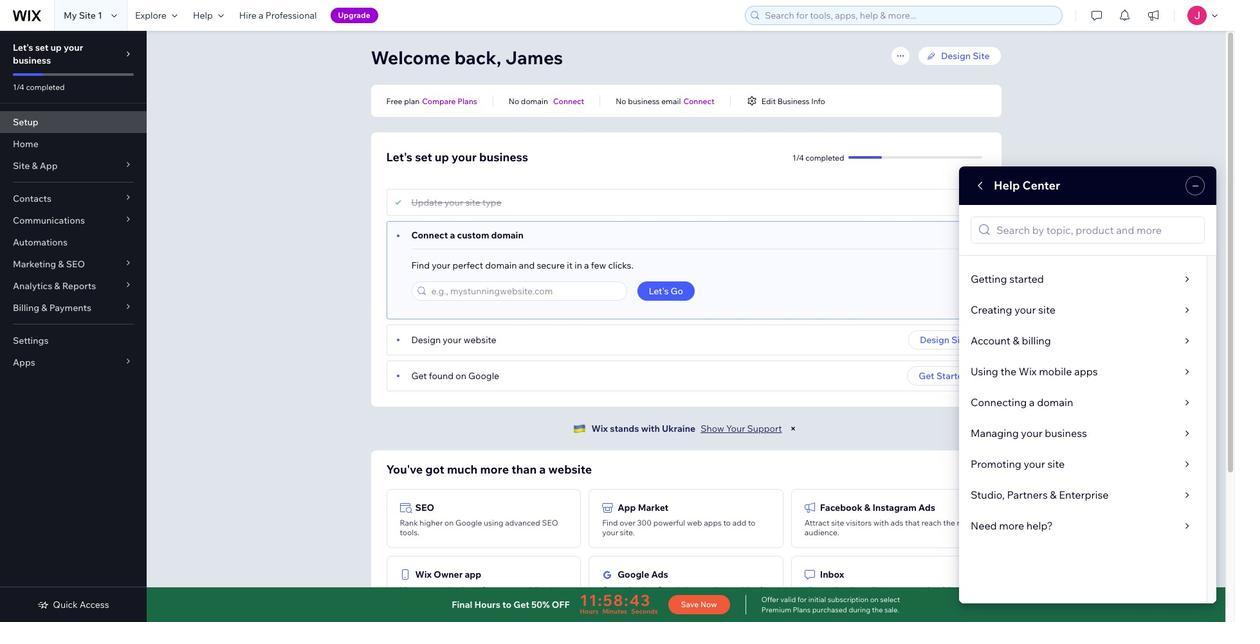 Task type: locate. For each thing, give the bounding box(es) containing it.
google left by
[[657, 585, 684, 595]]

0 vertical spatial find
[[411, 260, 430, 271]]

no business email connect
[[616, 96, 714, 106]]

all
[[868, 585, 876, 595]]

google inside rank higher on google using advanced seo tools.
[[456, 518, 482, 528]]

0 horizontal spatial and
[[519, 260, 535, 271]]

get started
[[919, 371, 968, 382]]

connect down james at the top of page
[[553, 96, 584, 106]]

connect right email
[[683, 96, 714, 106]]

1 vertical spatial with
[[874, 518, 889, 528]]

find left over
[[602, 518, 618, 528]]

billing
[[13, 302, 39, 314]]

1 horizontal spatial let's set up your business
[[386, 150, 528, 165]]

1 vertical spatial ads
[[651, 569, 668, 581]]

business up seconds on the right of page
[[639, 595, 671, 605]]

domain up find your perfect domain and secure it in a few clicks.
[[491, 230, 524, 241]]

1 horizontal spatial with
[[641, 423, 660, 435]]

1 horizontal spatial find
[[602, 518, 618, 528]]

on for found
[[456, 371, 466, 382]]

the left the right
[[943, 518, 955, 528]]

1 horizontal spatial plans
[[793, 606, 811, 615]]

on inside get noticed on google by people searching for what your business offers.
[[646, 585, 655, 595]]

connect a custom domain
[[411, 230, 524, 241]]

for up offer
[[760, 585, 770, 595]]

hire a professional link
[[231, 0, 325, 31]]

0 horizontal spatial with
[[400, 595, 415, 605]]

on inside rank higher on google using advanced seo tools.
[[445, 518, 454, 528]]

design your website
[[411, 335, 496, 346]]

0 vertical spatial ads
[[919, 502, 935, 514]]

site & app button
[[0, 155, 147, 177]]

let's inside let's set up your business
[[13, 42, 33, 53]]

get left noticed
[[602, 585, 616, 595]]

0 horizontal spatial let's
[[13, 42, 33, 53]]

business up setup
[[13, 55, 51, 66]]

inbox
[[820, 569, 844, 581]]

1 horizontal spatial visitors
[[846, 518, 872, 528]]

let's go button
[[637, 282, 695, 301]]

it
[[567, 260, 573, 271]]

your right the what
[[622, 595, 638, 605]]

1 vertical spatial wix
[[415, 569, 432, 581]]

& down the home
[[32, 160, 38, 172]]

1/4 completed up setup
[[13, 82, 65, 92]]

more. up during
[[852, 595, 872, 605]]

design
[[941, 50, 971, 62], [411, 335, 441, 346], [920, 335, 950, 346]]

0 horizontal spatial ads
[[651, 569, 668, 581]]

your
[[64, 42, 83, 53], [452, 150, 477, 165], [445, 197, 463, 208], [432, 260, 451, 271], [443, 335, 462, 346], [602, 528, 618, 538], [431, 585, 447, 595], [501, 585, 517, 595], [622, 595, 638, 605]]

0 horizontal spatial 1/4 completed
[[13, 82, 65, 92]]

get inside get started button
[[919, 371, 934, 382]]

chat inside the view and reply to all messages and activity via email, chat & more.
[[828, 595, 843, 605]]

domain down james at the top of page
[[521, 96, 548, 106]]

2 more. from the left
[[852, 595, 872, 605]]

0 horizontal spatial 1/4
[[13, 82, 24, 92]]

& inside manage your business from your mobile, chat with visitors & more.
[[444, 595, 449, 605]]

sidebar element
[[0, 31, 147, 623]]

website
[[464, 335, 496, 346], [548, 463, 592, 477]]

hours left minutes
[[580, 608, 599, 616]]

0 vertical spatial let's
[[13, 42, 33, 53]]

& for billing
[[41, 302, 47, 314]]

my
[[64, 10, 77, 21]]

1 vertical spatial find
[[602, 518, 618, 528]]

wix up manage
[[415, 569, 432, 581]]

0 horizontal spatial visitors
[[417, 595, 443, 605]]

a
[[259, 10, 263, 21], [450, 230, 455, 241], [584, 260, 589, 271], [539, 463, 546, 477]]

0 horizontal spatial plans
[[458, 96, 477, 106]]

find for find over 300 powerful web apps to add to your site.
[[602, 518, 618, 528]]

connect down update
[[411, 230, 448, 241]]

let's set up your business
[[13, 42, 83, 66], [386, 150, 528, 165]]

0 vertical spatial the
[[943, 518, 955, 528]]

& right facebook
[[864, 502, 871, 514]]

e.g., mystunningwebsite.com field
[[427, 282, 622, 300]]

1 horizontal spatial 1/4
[[792, 153, 804, 162]]

to right add
[[748, 518, 756, 528]]

get noticed on google by people searching for what your business offers.
[[602, 585, 770, 605]]

setup link
[[0, 111, 147, 133]]

let's set up your business inside sidebar element
[[13, 42, 83, 66]]

app up over
[[618, 502, 636, 514]]

seo up "higher"
[[415, 502, 434, 514]]

1 horizontal spatial the
[[943, 518, 955, 528]]

to
[[723, 518, 731, 528], [748, 518, 756, 528], [859, 585, 867, 595], [502, 600, 512, 611]]

to left add
[[723, 518, 731, 528]]

0 vertical spatial plans
[[458, 96, 477, 106]]

plans
[[458, 96, 477, 106], [793, 606, 811, 615]]

your left perfect
[[432, 260, 451, 271]]

google
[[468, 371, 499, 382], [456, 518, 482, 528], [618, 569, 649, 581], [657, 585, 684, 595]]

2 horizontal spatial let's
[[649, 286, 669, 297]]

higher
[[420, 518, 443, 528]]

no left email
[[616, 96, 626, 106]]

your up get found on google
[[443, 335, 462, 346]]

visitors
[[846, 518, 872, 528], [417, 595, 443, 605]]

compare
[[422, 96, 456, 106]]

for right valid
[[798, 596, 807, 605]]

hours for 11:58:43
[[580, 608, 599, 616]]

for inside offer valid for initial subscription on select premium plans purchased during the sale.
[[798, 596, 807, 605]]

let's set up your business down my
[[13, 42, 83, 66]]

update
[[411, 197, 443, 208]]

with down facebook & instagram ads
[[874, 518, 889, 528]]

& left the final
[[444, 595, 449, 605]]

initial
[[808, 596, 826, 605]]

2 no from the left
[[616, 96, 626, 106]]

&
[[32, 160, 38, 172], [58, 259, 64, 270], [54, 280, 60, 292], [41, 302, 47, 314], [864, 502, 871, 514], [444, 595, 449, 605], [845, 595, 850, 605]]

set
[[35, 42, 48, 53], [415, 150, 432, 165]]

automations
[[13, 237, 67, 248]]

google right found
[[468, 371, 499, 382]]

on inside offer valid for initial subscription on select premium plans purchased during the sale.
[[870, 596, 879, 605]]

on right found
[[456, 371, 466, 382]]

1 no from the left
[[509, 96, 519, 106]]

show your support button
[[701, 423, 782, 435]]

design up get started button
[[920, 335, 950, 346]]

communications
[[13, 215, 85, 226]]

0 vertical spatial let's set up your business
[[13, 42, 83, 66]]

0 vertical spatial site
[[465, 197, 480, 208]]

0 horizontal spatial up
[[50, 42, 62, 53]]

let's set up your business up update your site type
[[386, 150, 528, 165]]

0 horizontal spatial completed
[[26, 82, 65, 92]]

0 horizontal spatial the
[[872, 606, 883, 615]]

1 horizontal spatial for
[[798, 596, 807, 605]]

1/4 up setup
[[13, 82, 24, 92]]

domain for perfect
[[485, 260, 517, 271]]

hours inside 11:58:43 hours minutes seconds
[[580, 608, 599, 616]]

0 vertical spatial visitors
[[846, 518, 872, 528]]

connect link down james at the top of page
[[553, 95, 584, 107]]

0 horizontal spatial site
[[465, 197, 480, 208]]

1 vertical spatial let's set up your business
[[386, 150, 528, 165]]

1 vertical spatial completed
[[806, 153, 844, 162]]

business up "type"
[[479, 150, 528, 165]]

2 vertical spatial with
[[400, 595, 415, 605]]

marketing
[[13, 259, 56, 270]]

& up during
[[845, 595, 850, 605]]

on for noticed
[[646, 585, 655, 595]]

the left sale.
[[872, 606, 883, 615]]

a left custom
[[450, 230, 455, 241]]

1 vertical spatial design site
[[920, 335, 968, 346]]

1 vertical spatial site
[[831, 518, 844, 528]]

now
[[700, 600, 717, 610]]

business up the final
[[449, 585, 480, 595]]

completed down info
[[806, 153, 844, 162]]

facebook & instagram ads
[[820, 502, 935, 514]]

your down my
[[64, 42, 83, 53]]

wix for wix stands with ukraine show your support
[[591, 423, 608, 435]]

on down google ads at the bottom right of page
[[646, 585, 655, 595]]

0 horizontal spatial chat
[[547, 585, 563, 595]]

1 vertical spatial domain
[[491, 230, 524, 241]]

on for higher
[[445, 518, 454, 528]]

website right than
[[548, 463, 592, 477]]

& inside popup button
[[54, 280, 60, 292]]

business
[[13, 55, 51, 66], [628, 96, 660, 106], [479, 150, 528, 165], [449, 585, 480, 595], [639, 595, 671, 605]]

0 horizontal spatial more.
[[451, 595, 472, 605]]

your up update your site type
[[452, 150, 477, 165]]

contacts
[[13, 193, 51, 205]]

1 vertical spatial for
[[798, 596, 807, 605]]

visitors down facebook
[[846, 518, 872, 528]]

during
[[849, 606, 870, 615]]

1 horizontal spatial hours
[[580, 608, 599, 616]]

home link
[[0, 133, 147, 155]]

0 horizontal spatial hours
[[474, 600, 500, 611]]

to inside the view and reply to all messages and activity via email, chat & more.
[[859, 585, 867, 595]]

get down mobile,
[[514, 600, 529, 611]]

0 vertical spatial completed
[[26, 82, 65, 92]]

& for facebook
[[864, 502, 871, 514]]

0 horizontal spatial connect link
[[553, 95, 584, 107]]

design site button
[[908, 331, 980, 350]]

analytics
[[13, 280, 52, 292]]

& up analytics & reports
[[58, 259, 64, 270]]

with left the final
[[400, 595, 415, 605]]

2 vertical spatial domain
[[485, 260, 517, 271]]

and up offer valid for initial subscription on select premium plans purchased during the sale.
[[824, 585, 838, 595]]

& for analytics
[[54, 280, 60, 292]]

0 horizontal spatial app
[[40, 160, 58, 172]]

0 vertical spatial website
[[464, 335, 496, 346]]

support
[[747, 423, 782, 435]]

1 horizontal spatial wix
[[591, 423, 608, 435]]

1 horizontal spatial website
[[548, 463, 592, 477]]

find over 300 powerful web apps to add to your site.
[[602, 518, 756, 538]]

1 horizontal spatial more.
[[852, 595, 872, 605]]

1 vertical spatial up
[[435, 150, 449, 165]]

with inside manage your business from your mobile, chat with visitors & more.
[[400, 595, 415, 605]]

few
[[591, 260, 606, 271]]

0 horizontal spatial for
[[760, 585, 770, 595]]

no for no business email connect
[[616, 96, 626, 106]]

ads up 'reach'
[[919, 502, 935, 514]]

1 vertical spatial let's
[[386, 150, 412, 165]]

1 more. from the left
[[451, 595, 472, 605]]

0 horizontal spatial set
[[35, 42, 48, 53]]

ads
[[919, 502, 935, 514], [651, 569, 668, 581]]

visitors down owner at the left
[[417, 595, 443, 605]]

wix left stands
[[591, 423, 608, 435]]

0 horizontal spatial seo
[[66, 259, 85, 270]]

hours down from
[[474, 600, 500, 611]]

chat up purchased
[[828, 595, 843, 605]]

and left activity
[[916, 585, 930, 595]]

0 vertical spatial with
[[641, 423, 660, 435]]

1 vertical spatial app
[[618, 502, 636, 514]]

plans down valid
[[793, 606, 811, 615]]

1 horizontal spatial chat
[[828, 595, 843, 605]]

1/4 completed down info
[[792, 153, 844, 162]]

0 horizontal spatial let's set up your business
[[13, 42, 83, 66]]

0 vertical spatial app
[[40, 160, 58, 172]]

1 connect link from the left
[[553, 95, 584, 107]]

1 horizontal spatial no
[[616, 96, 626, 106]]

plans right the compare
[[458, 96, 477, 106]]

with
[[641, 423, 660, 435], [874, 518, 889, 528], [400, 595, 415, 605]]

and
[[519, 260, 535, 271], [824, 585, 838, 595], [916, 585, 930, 595]]

to left "all"
[[859, 585, 867, 595]]

seo down automations link at the left
[[66, 259, 85, 270]]

site left "type"
[[465, 197, 480, 208]]

0 vertical spatial design site
[[941, 50, 990, 62]]

home
[[13, 138, 38, 150]]

0 horizontal spatial no
[[509, 96, 519, 106]]

google left using
[[456, 518, 482, 528]]

save now
[[681, 600, 717, 610]]

1 vertical spatial set
[[415, 150, 432, 165]]

up
[[50, 42, 62, 53], [435, 150, 449, 165]]

0 horizontal spatial wix
[[415, 569, 432, 581]]

website up get found on google
[[464, 335, 496, 346]]

seconds
[[631, 608, 658, 616]]

& right billing
[[41, 302, 47, 314]]

more. down app
[[451, 595, 472, 605]]

instagram
[[873, 502, 916, 514]]

your left site.
[[602, 528, 618, 538]]

get left found
[[411, 371, 427, 382]]

find inside find over 300 powerful web apps to add to your site.
[[602, 518, 618, 528]]

a right in
[[584, 260, 589, 271]]

1 horizontal spatial completed
[[806, 153, 844, 162]]

& for marketing
[[58, 259, 64, 270]]

your inside get noticed on google by people searching for what your business offers.
[[622, 595, 638, 605]]

manage
[[400, 585, 429, 595]]

1 vertical spatial plans
[[793, 606, 811, 615]]

what
[[602, 595, 620, 605]]

advanced
[[505, 518, 540, 528]]

0 vertical spatial set
[[35, 42, 48, 53]]

seo right advanced
[[542, 518, 558, 528]]

0 horizontal spatial find
[[411, 260, 430, 271]]

& inside "popup button"
[[58, 259, 64, 270]]

site
[[79, 10, 96, 21], [973, 50, 990, 62], [13, 160, 30, 172], [952, 335, 968, 346]]

2 horizontal spatial with
[[874, 518, 889, 528]]

marketing & seo
[[13, 259, 85, 270]]

get for get started
[[919, 371, 934, 382]]

reports
[[62, 280, 96, 292]]

completed up setup
[[26, 82, 65, 92]]

get left 'started'
[[919, 371, 934, 382]]

2 vertical spatial let's
[[649, 286, 669, 297]]

ads up get noticed on google by people searching for what your business offers.
[[651, 569, 668, 581]]

design site link
[[918, 46, 1001, 66]]

get for get found on google
[[411, 371, 427, 382]]

find left perfect
[[411, 260, 430, 271]]

settings link
[[0, 330, 147, 352]]

more. inside manage your business from your mobile, chat with visitors & more.
[[451, 595, 472, 605]]

more
[[480, 463, 509, 477]]

chat inside manage your business from your mobile, chat with visitors & more.
[[547, 585, 563, 595]]

than
[[512, 463, 537, 477]]

and left secure in the top left of the page
[[519, 260, 535, 271]]

1 vertical spatial visitors
[[417, 595, 443, 605]]

design down search for tools, apps, help & more... field
[[941, 50, 971, 62]]

payments
[[49, 302, 91, 314]]

save
[[681, 600, 699, 610]]

mobile,
[[519, 585, 545, 595]]

on down "all"
[[870, 596, 879, 605]]

1/4
[[13, 82, 24, 92], [792, 153, 804, 162]]

your up final hours to get 50% off
[[501, 585, 517, 595]]

1/4 down business
[[792, 153, 804, 162]]

app down home link
[[40, 160, 58, 172]]

no down james at the top of page
[[509, 96, 519, 106]]

1 horizontal spatial and
[[824, 585, 838, 595]]

no domain connect
[[509, 96, 584, 106]]

0 vertical spatial seo
[[66, 259, 85, 270]]

connect link right email
[[683, 95, 714, 107]]

& for site
[[32, 160, 38, 172]]

via
[[959, 585, 970, 595]]

0 vertical spatial up
[[50, 42, 62, 53]]

google inside get noticed on google by people searching for what your business offers.
[[657, 585, 684, 595]]

a right than
[[539, 463, 546, 477]]

your down owner at the left
[[431, 585, 447, 595]]

1 vertical spatial 1/4 completed
[[792, 153, 844, 162]]

domain for custom
[[491, 230, 524, 241]]

get inside get noticed on google by people searching for what your business offers.
[[602, 585, 616, 595]]

1 vertical spatial website
[[548, 463, 592, 477]]

you've
[[386, 463, 423, 477]]

0 vertical spatial for
[[760, 585, 770, 595]]

communications button
[[0, 210, 147, 232]]

chat up off
[[547, 585, 563, 595]]

0 horizontal spatial website
[[464, 335, 496, 346]]

0 vertical spatial domain
[[521, 96, 548, 106]]

0 vertical spatial 1/4
[[13, 82, 24, 92]]

quick access button
[[38, 600, 109, 611]]

1 vertical spatial seo
[[415, 502, 434, 514]]

2 horizontal spatial seo
[[542, 518, 558, 528]]

& left reports
[[54, 280, 60, 292]]

design up found
[[411, 335, 441, 346]]

0 vertical spatial wix
[[591, 423, 608, 435]]

1 horizontal spatial site
[[831, 518, 844, 528]]

with inside attract site visitors with ads that reach the right audience.
[[874, 518, 889, 528]]

site inside attract site visitors with ads that reach the right audience.
[[831, 518, 844, 528]]

site
[[465, 197, 480, 208], [831, 518, 844, 528]]

to left 50%
[[502, 600, 512, 611]]

chat
[[547, 585, 563, 595], [828, 595, 843, 605]]

& inside the view and reply to all messages and activity via email, chat & more.
[[845, 595, 850, 605]]

seo inside "popup button"
[[66, 259, 85, 270]]

powerful
[[653, 518, 685, 528]]

rank
[[400, 518, 418, 528]]

1 horizontal spatial up
[[435, 150, 449, 165]]

2 connect link from the left
[[683, 95, 714, 107]]

0 vertical spatial 1/4 completed
[[13, 82, 65, 92]]

app
[[465, 569, 481, 581]]

hours for final
[[474, 600, 500, 611]]

domain right perfect
[[485, 260, 517, 271]]

with right stands
[[641, 423, 660, 435]]

on right "higher"
[[445, 518, 454, 528]]

site inside site & app dropdown button
[[13, 160, 30, 172]]

over
[[620, 518, 636, 528]]

site down facebook
[[831, 518, 844, 528]]



Task type: vqa. For each thing, say whether or not it's contained in the screenshot.
in
yes



Task type: describe. For each thing, give the bounding box(es) containing it.
final
[[452, 600, 472, 611]]

off
[[552, 600, 570, 611]]

automations link
[[0, 232, 147, 253]]

business inside manage your business from your mobile, chat with visitors & more.
[[449, 585, 480, 595]]

300
[[637, 518, 652, 528]]

business inside get noticed on google by people searching for what your business offers.
[[639, 595, 671, 605]]

professional
[[265, 10, 317, 21]]

11:58:43
[[580, 591, 651, 610]]

google for noticed
[[657, 585, 684, 595]]

analytics & reports
[[13, 280, 96, 292]]

facebook
[[820, 502, 862, 514]]

rank higher on google using advanced seo tools.
[[400, 518, 558, 538]]

11:58:43 hours minutes seconds
[[580, 591, 658, 616]]

manage your business from your mobile, chat with visitors & more.
[[400, 585, 563, 605]]

1 horizontal spatial connect
[[553, 96, 584, 106]]

for inside get noticed on google by people searching for what your business offers.
[[760, 585, 770, 595]]

add
[[733, 518, 746, 528]]

2 horizontal spatial and
[[916, 585, 930, 595]]

more. inside the view and reply to all messages and activity via email, chat & more.
[[852, 595, 872, 605]]

info
[[811, 96, 825, 106]]

premium
[[761, 606, 791, 615]]

1 horizontal spatial let's
[[386, 150, 412, 165]]

apps button
[[0, 352, 147, 374]]

seo inside rank higher on google using advanced seo tools.
[[542, 518, 558, 528]]

final hours to get 50% off
[[452, 600, 570, 611]]

billing & payments
[[13, 302, 91, 314]]

from
[[482, 585, 499, 595]]

much
[[447, 463, 478, 477]]

messages
[[878, 585, 914, 595]]

site inside 'design site' link
[[973, 50, 990, 62]]

perfect
[[453, 260, 483, 271]]

1 horizontal spatial seo
[[415, 502, 434, 514]]

edit business info
[[761, 96, 825, 106]]

2 horizontal spatial connect
[[683, 96, 714, 106]]

design inside button
[[920, 335, 950, 346]]

apps
[[704, 518, 722, 528]]

1/4 completed inside sidebar element
[[13, 82, 65, 92]]

visitors inside manage your business from your mobile, chat with visitors & more.
[[417, 595, 443, 605]]

secure
[[537, 260, 565, 271]]

site.
[[620, 528, 635, 538]]

your
[[726, 423, 745, 435]]

get found on google
[[411, 371, 499, 382]]

a right hire
[[259, 10, 263, 21]]

help
[[193, 10, 213, 21]]

custom
[[457, 230, 489, 241]]

that
[[905, 518, 920, 528]]

web
[[687, 518, 702, 528]]

your right update
[[445, 197, 463, 208]]

noticed
[[617, 585, 644, 595]]

let's inside button
[[649, 286, 669, 297]]

tools.
[[400, 528, 419, 538]]

people
[[696, 585, 721, 595]]

ads
[[891, 518, 903, 528]]

in
[[575, 260, 582, 271]]

welcome back, james
[[371, 46, 563, 69]]

clicks.
[[608, 260, 634, 271]]

back,
[[455, 46, 501, 69]]

google for found
[[468, 371, 499, 382]]

email
[[661, 96, 681, 106]]

your inside find over 300 powerful web apps to add to your site.
[[602, 528, 618, 538]]

plans inside offer valid for initial subscription on select premium plans purchased during the sale.
[[793, 606, 811, 615]]

explore
[[135, 10, 167, 21]]

app inside dropdown button
[[40, 160, 58, 172]]

wix stands with ukraine show your support
[[591, 423, 782, 435]]

view
[[805, 585, 822, 595]]

the inside offer valid for initial subscription on select premium plans purchased during the sale.
[[872, 606, 883, 615]]

valid
[[781, 596, 796, 605]]

1 horizontal spatial ads
[[919, 502, 935, 514]]

owner
[[434, 569, 463, 581]]

audience.
[[805, 528, 839, 538]]

business
[[778, 96, 810, 106]]

reply
[[839, 585, 857, 595]]

edit business info button
[[746, 95, 825, 107]]

my site 1
[[64, 10, 102, 21]]

1 horizontal spatial 1/4 completed
[[792, 153, 844, 162]]

help button
[[185, 0, 231, 31]]

attract
[[805, 518, 830, 528]]

edit
[[761, 96, 776, 106]]

wix owner app
[[415, 569, 481, 581]]

find your perfect domain and secure it in a few clicks.
[[411, 260, 634, 271]]

google up noticed
[[618, 569, 649, 581]]

set inside let's set up your business
[[35, 42, 48, 53]]

connect link for no business email connect
[[683, 95, 714, 107]]

compare plans link
[[422, 95, 477, 107]]

upgrade
[[338, 10, 370, 20]]

let's go
[[649, 286, 683, 297]]

settings
[[13, 335, 49, 347]]

design site inside button
[[920, 335, 968, 346]]

your inside let's set up your business
[[64, 42, 83, 53]]

connect link for no domain connect
[[553, 95, 584, 107]]

visitors inside attract site visitors with ads that reach the right audience.
[[846, 518, 872, 528]]

james
[[505, 46, 563, 69]]

1 horizontal spatial app
[[618, 502, 636, 514]]

business left email
[[628, 96, 660, 106]]

select
[[880, 596, 900, 605]]

50%
[[531, 600, 550, 611]]

no for no domain connect
[[509, 96, 519, 106]]

marketing & seo button
[[0, 253, 147, 275]]

email,
[[805, 595, 826, 605]]

1 vertical spatial 1/4
[[792, 153, 804, 162]]

save now button
[[668, 596, 730, 615]]

google for higher
[[456, 518, 482, 528]]

get for get noticed on google by people searching for what your business offers.
[[602, 585, 616, 595]]

using
[[484, 518, 503, 528]]

found
[[429, 371, 454, 382]]

welcome
[[371, 46, 450, 69]]

site & app
[[13, 160, 58, 172]]

wix for wix owner app
[[415, 569, 432, 581]]

up inside sidebar element
[[50, 42, 62, 53]]

Search for tools, apps, help & more... field
[[761, 6, 1058, 24]]

business inside let's set up your business
[[13, 55, 51, 66]]

completed inside sidebar element
[[26, 82, 65, 92]]

offer
[[761, 596, 779, 605]]

1/4 inside sidebar element
[[13, 82, 24, 92]]

site inside the design site button
[[952, 335, 968, 346]]

the inside attract site visitors with ads that reach the right audience.
[[943, 518, 955, 528]]

find for find your perfect domain and secure it in a few clicks.
[[411, 260, 430, 271]]

1
[[98, 10, 102, 21]]

0 horizontal spatial connect
[[411, 230, 448, 241]]

offer valid for initial subscription on select premium plans purchased during the sale.
[[761, 596, 900, 615]]

1 horizontal spatial set
[[415, 150, 432, 165]]

type
[[482, 197, 502, 208]]



